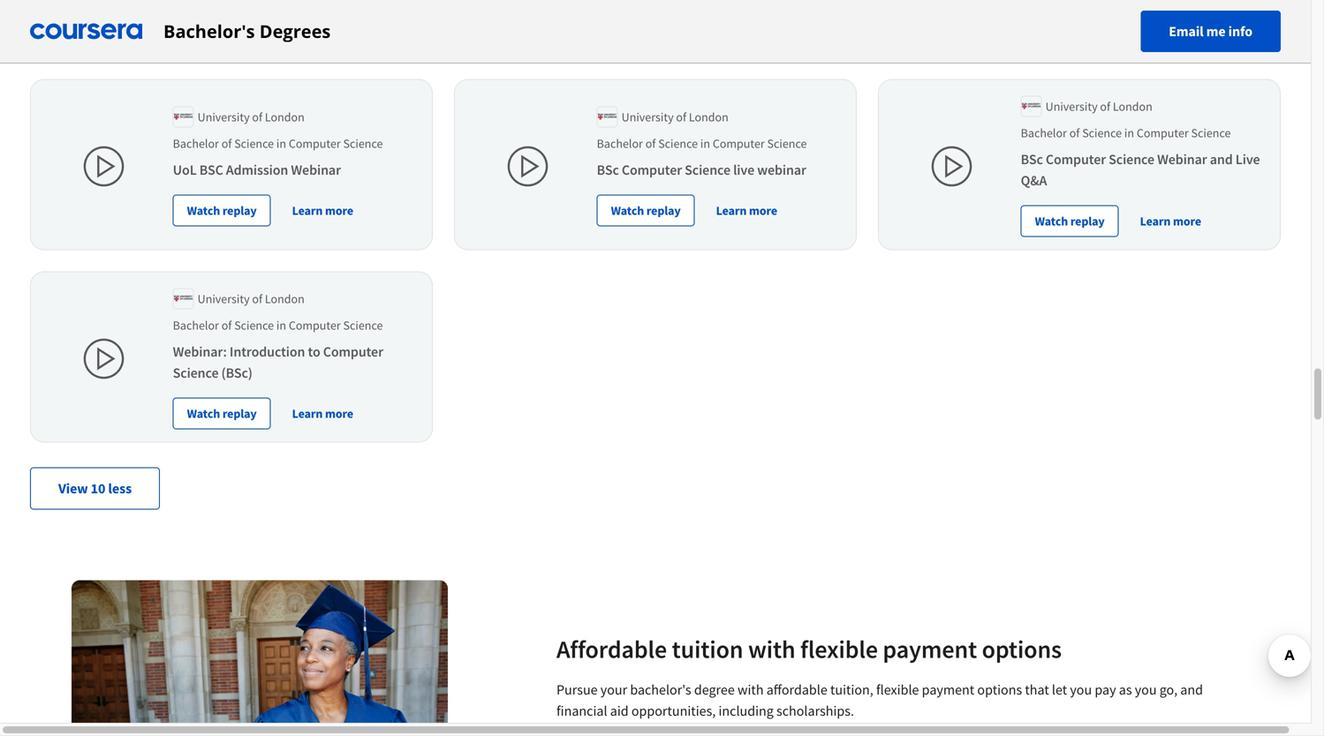 Task type: describe. For each thing, give the bounding box(es) containing it.
uol bsc admission webinar link
[[173, 161, 341, 179]]

university of london for bsc computer science webinar and live q&a
[[1046, 98, 1153, 114]]

live
[[733, 161, 754, 179]]

bachelor of science in computer science for uol bsc admission webinar
[[173, 136, 383, 151]]

degree
[[694, 681, 735, 699]]

bsc computer science live webinar
[[597, 161, 806, 179]]

watch replay for uol bsc admission webinar
[[187, 203, 257, 219]]

1 you from the left
[[1070, 681, 1092, 699]]

watch a replay of bsc computer science live webinar image
[[506, 145, 549, 188]]

bachelor of science in computer science for webinar: introduction to computer science (bsc)
[[173, 318, 383, 333]]

watch replay button for uol bsc admission webinar
[[173, 195, 271, 227]]

watch replay button for bsc computer science webinar and live q&a
[[1021, 205, 1119, 237]]

learn more link for uol bsc admission webinar
[[285, 195, 360, 227]]

tuition
[[672, 634, 743, 665]]

degrees
[[260, 19, 331, 43]]

webinar for admission
[[291, 161, 341, 179]]

learn more for bsc computer science webinar and live q&a
[[1140, 213, 1201, 229]]

replay left degrees
[[222, 21, 257, 37]]

bsc
[[199, 161, 223, 179]]

watch replay for bsc computer science live webinar
[[611, 203, 681, 219]]

learn for bsc computer science live webinar
[[716, 203, 747, 219]]

view 10 less button
[[30, 468, 160, 510]]

view 10 less
[[58, 480, 132, 498]]

partner logo for university of london image for bsc computer science live webinar
[[597, 106, 618, 128]]

bsc computer science live webinar link
[[597, 161, 806, 179]]

and inside bsc computer science webinar and live q&a
[[1210, 151, 1233, 168]]

replay for bsc computer science webinar and live q&a
[[1070, 213, 1105, 229]]

bachelor of science in computer science for bsc computer science webinar and live q&a
[[1021, 125, 1231, 141]]

uol
[[173, 161, 197, 179]]

more for bsc computer science live webinar
[[749, 203, 777, 219]]

science inside webinar: introduction to computer science (bsc)
[[173, 364, 219, 382]]

aid
[[610, 703, 629, 720]]

bsc for bsc computer science webinar and live q&a
[[1021, 151, 1043, 168]]

view
[[58, 480, 88, 498]]

pay
[[1095, 681, 1116, 699]]

as
[[1119, 681, 1132, 699]]

go,
[[1160, 681, 1178, 699]]

coursera image
[[30, 17, 142, 45]]

partner logo for university of london image for bsc computer science webinar and live q&a
[[1021, 96, 1042, 117]]

watch replay button for bsc computer science live webinar
[[597, 195, 695, 227]]

replay for uol bsc admission webinar
[[222, 203, 257, 219]]

me
[[1206, 23, 1226, 40]]

university of london for webinar: introduction to computer science (bsc)
[[198, 291, 305, 307]]

more for bsc computer science webinar and live q&a
[[1173, 213, 1201, 229]]

computer inside bsc computer science webinar and live q&a
[[1046, 151, 1106, 168]]

with inside pursue your bachelor's degree with affordable tuition, flexible payment options that let you pay as you go, and financial aid opportunities, including scholarships.
[[738, 681, 764, 699]]

partner logo for university of london image for webinar: introduction to computer science (bsc)
[[173, 288, 194, 310]]

introduction
[[230, 343, 305, 361]]

in for bsc computer science live webinar
[[700, 136, 710, 151]]

replay for webinar: introduction to computer science (bsc)
[[222, 406, 257, 422]]

0 vertical spatial payment
[[883, 634, 977, 665]]

options inside pursue your bachelor's degree with affordable tuition, flexible payment options that let you pay as you go, and financial aid opportunities, including scholarships.
[[977, 681, 1022, 699]]

university for webinar: introduction to computer science (bsc)
[[198, 291, 250, 307]]

bachelor's degrees
[[163, 19, 331, 43]]

scholarships.
[[776, 703, 854, 720]]

flexible inside pursue your bachelor's degree with affordable tuition, flexible payment options that let you pay as you go, and financial aid opportunities, including scholarships.
[[876, 681, 919, 699]]

watch for bsc computer science live webinar
[[611, 203, 644, 219]]

affordable
[[557, 634, 667, 665]]

let
[[1052, 681, 1067, 699]]

watch for uol bsc admission webinar
[[187, 203, 220, 219]]

london for webinar: introduction to computer science (bsc)
[[265, 291, 305, 307]]

q&a
[[1021, 172, 1047, 189]]

live
[[1236, 151, 1260, 168]]

financial
[[557, 703, 607, 720]]

affordable tuition with flexible payment options
[[557, 634, 1062, 665]]

your
[[600, 681, 627, 699]]

computer inside webinar: introduction to computer science (bsc)
[[323, 343, 383, 361]]

(bsc)
[[221, 364, 252, 382]]

webinar for science
[[1157, 151, 1207, 168]]

university for uol bsc admission webinar
[[198, 109, 250, 125]]

tuition,
[[830, 681, 873, 699]]

university for bsc computer science live webinar
[[622, 109, 674, 125]]

email me info
[[1169, 23, 1253, 40]]

learn more link for bsc computer science live webinar
[[709, 195, 784, 227]]

university of london for bsc computer science live webinar
[[622, 109, 729, 125]]

london for bsc computer science live webinar
[[689, 109, 729, 125]]

learn more for uol bsc admission webinar
[[292, 203, 353, 219]]

watch replay left degrees
[[187, 21, 257, 37]]

learn more link for bsc computer science webinar and live q&a
[[1133, 205, 1208, 237]]

bachelor for uol bsc admission webinar
[[173, 136, 219, 151]]



Task type: locate. For each thing, give the bounding box(es) containing it.
webinar
[[1157, 151, 1207, 168], [291, 161, 341, 179]]

bsc up q&a
[[1021, 151, 1043, 168]]

in
[[1124, 125, 1134, 141], [276, 136, 286, 151], [700, 136, 710, 151], [276, 318, 286, 333]]

bachelor's
[[630, 681, 691, 699]]

0 horizontal spatial you
[[1070, 681, 1092, 699]]

affordable tuition image
[[72, 581, 448, 737]]

1 horizontal spatial and
[[1210, 151, 1233, 168]]

science inside bsc computer science webinar and live q&a
[[1109, 151, 1154, 168]]

and right go,
[[1180, 681, 1203, 699]]

watch replay for bsc computer science webinar and live q&a
[[1035, 213, 1105, 229]]

payment
[[883, 634, 977, 665], [922, 681, 975, 699]]

info
[[1228, 23, 1253, 40]]

webinar right the admission
[[291, 161, 341, 179]]

learn for bsc computer science webinar and live q&a
[[1140, 213, 1171, 229]]

learn for uol bsc admission webinar
[[292, 203, 323, 219]]

affordable
[[767, 681, 827, 699]]

bsc for bsc computer science live webinar
[[597, 161, 619, 179]]

1 horizontal spatial you
[[1135, 681, 1157, 699]]

watch replay
[[187, 21, 257, 37], [187, 203, 257, 219], [611, 203, 681, 219], [1035, 213, 1105, 229], [187, 406, 257, 422]]

10
[[91, 480, 105, 498]]

email me info button
[[1141, 11, 1281, 52]]

flexible right tuition,
[[876, 681, 919, 699]]

university of london for uol bsc admission webinar
[[198, 109, 305, 125]]

watch replay down the '(bsc)'
[[187, 406, 257, 422]]

1 vertical spatial payment
[[922, 681, 975, 699]]

bachelor
[[1021, 125, 1067, 141], [173, 136, 219, 151], [597, 136, 643, 151], [173, 318, 219, 333]]

replay down bsc computer science webinar and live q&a
[[1070, 213, 1105, 229]]

in up the admission
[[276, 136, 286, 151]]

bachelor up q&a
[[1021, 125, 1067, 141]]

computer
[[1137, 125, 1189, 141], [289, 136, 341, 151], [713, 136, 765, 151], [1046, 151, 1106, 168], [622, 161, 682, 179], [289, 318, 341, 333], [323, 343, 383, 361]]

learn more for webinar: introduction to computer science (bsc)
[[292, 406, 353, 422]]

watch a replay of uol bsc admission webinar image
[[82, 145, 125, 188]]

university up bsc computer science live webinar
[[622, 109, 674, 125]]

learn for webinar: introduction to computer science (bsc)
[[292, 406, 323, 422]]

bachelor's
[[163, 19, 255, 43]]

1 vertical spatial with
[[738, 681, 764, 699]]

including
[[719, 703, 774, 720]]

london up the admission
[[265, 109, 305, 125]]

in up bsc computer science webinar and live q&a
[[1124, 125, 1134, 141]]

0 horizontal spatial webinar
[[291, 161, 341, 179]]

university of london up bsc computer science live webinar "link"
[[622, 109, 729, 125]]

2 you from the left
[[1135, 681, 1157, 699]]

that
[[1025, 681, 1049, 699]]

webinar:
[[173, 343, 227, 361]]

in up introduction on the left
[[276, 318, 286, 333]]

watch replay button for webinar: introduction to computer science (bsc)
[[173, 398, 271, 430]]

bachelor of science in computer science up the admission
[[173, 136, 383, 151]]

watch
[[187, 21, 220, 37], [187, 203, 220, 219], [611, 203, 644, 219], [1035, 213, 1068, 229], [187, 406, 220, 422]]

london for uol bsc admission webinar
[[265, 109, 305, 125]]

bachelor up uol
[[173, 136, 219, 151]]

flexible
[[800, 634, 878, 665], [876, 681, 919, 699]]

you right as
[[1135, 681, 1157, 699]]

university of london up introduction on the left
[[198, 291, 305, 307]]

opportunities,
[[631, 703, 716, 720]]

and
[[1210, 151, 1233, 168], [1180, 681, 1203, 699]]

of
[[1100, 98, 1110, 114], [252, 109, 262, 125], [676, 109, 686, 125], [1069, 125, 1080, 141], [221, 136, 232, 151], [645, 136, 656, 151], [252, 291, 262, 307], [221, 318, 232, 333]]

science
[[1082, 125, 1122, 141], [1191, 125, 1231, 141], [234, 136, 274, 151], [343, 136, 383, 151], [658, 136, 698, 151], [767, 136, 807, 151], [1109, 151, 1154, 168], [685, 161, 730, 179], [234, 318, 274, 333], [343, 318, 383, 333], [173, 364, 219, 382]]

options
[[982, 634, 1062, 665], [977, 681, 1022, 699]]

with
[[748, 634, 795, 665], [738, 681, 764, 699]]

london for bsc computer science webinar and live q&a
[[1113, 98, 1153, 114]]

london up introduction on the left
[[265, 291, 305, 307]]

bsc right watch a replay of bsc computer science live webinar "image" on the top left
[[597, 161, 619, 179]]

in for uol bsc admission webinar
[[276, 136, 286, 151]]

watch replay down q&a
[[1035, 213, 1105, 229]]

webinar left 'live' on the right top
[[1157, 151, 1207, 168]]

watch replay down bsc computer science live webinar
[[611, 203, 681, 219]]

replay down bsc computer science live webinar
[[646, 203, 681, 219]]

and left 'live' on the right top
[[1210, 151, 1233, 168]]

email
[[1169, 23, 1204, 40]]

more for uol bsc admission webinar
[[325, 203, 353, 219]]

more
[[325, 21, 353, 37], [1173, 21, 1201, 37], [325, 203, 353, 219], [749, 203, 777, 219], [1173, 213, 1201, 229], [325, 406, 353, 422]]

replay
[[222, 21, 257, 37], [222, 203, 257, 219], [646, 203, 681, 219], [1070, 213, 1105, 229], [222, 406, 257, 422]]

options left that
[[977, 681, 1022, 699]]

1 vertical spatial flexible
[[876, 681, 919, 699]]

bsc
[[1021, 151, 1043, 168], [597, 161, 619, 179]]

university of london
[[1046, 98, 1153, 114], [198, 109, 305, 125], [622, 109, 729, 125], [198, 291, 305, 307]]

learn more link for webinar: introduction to computer science (bsc)
[[285, 398, 360, 430]]

partner logo for university of london image
[[1021, 96, 1042, 117], [173, 106, 194, 128], [597, 106, 618, 128], [173, 288, 194, 310]]

bachelor of science in computer science up introduction on the left
[[173, 318, 383, 333]]

0 vertical spatial and
[[1210, 151, 1233, 168]]

london up bsc computer science webinar and live q&a
[[1113, 98, 1153, 114]]

bachelor up webinar:
[[173, 318, 219, 333]]

watch replay down bsc
[[187, 203, 257, 219]]

university
[[1046, 98, 1098, 114], [198, 109, 250, 125], [622, 109, 674, 125], [198, 291, 250, 307]]

watch a replay of bsc computer science webinar and live q&a image
[[930, 145, 973, 188]]

bachelor for bsc computer science live webinar
[[597, 136, 643, 151]]

you
[[1070, 681, 1092, 699], [1135, 681, 1157, 699]]

bsc computer science webinar and live q&a link
[[1021, 151, 1260, 189]]

webinar
[[757, 161, 806, 179]]

learn more for bsc computer science live webinar
[[716, 203, 777, 219]]

bachelor for bsc computer science webinar and live q&a
[[1021, 125, 1067, 141]]

1 horizontal spatial bsc
[[1021, 151, 1043, 168]]

more for webinar: introduction to computer science (bsc)
[[325, 406, 353, 422]]

1 vertical spatial and
[[1180, 681, 1203, 699]]

bachelor of science in computer science for bsc computer science live webinar
[[597, 136, 807, 151]]

1 vertical spatial options
[[977, 681, 1022, 699]]

replay down the '(bsc)'
[[222, 406, 257, 422]]

webinar: introduction to computer science (bsc)
[[173, 343, 383, 382]]

watch for bsc computer science webinar and live q&a
[[1035, 213, 1068, 229]]

flexible up tuition,
[[800, 634, 878, 665]]

university up bsc
[[198, 109, 250, 125]]

learn more link
[[285, 13, 360, 45], [1133, 13, 1208, 45], [285, 195, 360, 227], [709, 195, 784, 227], [1133, 205, 1208, 237], [285, 398, 360, 430]]

london
[[1113, 98, 1153, 114], [265, 109, 305, 125], [689, 109, 729, 125], [265, 291, 305, 307]]

learn more
[[292, 21, 353, 37], [1140, 21, 1201, 37], [292, 203, 353, 219], [716, 203, 777, 219], [1140, 213, 1201, 229], [292, 406, 353, 422]]

admission
[[226, 161, 288, 179]]

pursue your bachelor's degree with affordable tuition, flexible payment options that let you pay as you go, and financial aid opportunities, including scholarships.
[[557, 681, 1203, 720]]

with up affordable
[[748, 634, 795, 665]]

partner logo for university of london image for uol bsc admission webinar
[[173, 106, 194, 128]]

bachelor of science in computer science up bsc computer science live webinar
[[597, 136, 807, 151]]

0 horizontal spatial bsc
[[597, 161, 619, 179]]

watch for webinar: introduction to computer science (bsc)
[[187, 406, 220, 422]]

bachelor for webinar: introduction to computer science (bsc)
[[173, 318, 219, 333]]

university for bsc computer science webinar and live q&a
[[1046, 98, 1098, 114]]

replay for bsc computer science live webinar
[[646, 203, 681, 219]]

in for bsc computer science webinar and live q&a
[[1124, 125, 1134, 141]]

bsc computer science webinar and live q&a
[[1021, 151, 1260, 189]]

to
[[308, 343, 320, 361]]

webinar: introduction to computer science (bsc) link
[[173, 343, 383, 382]]

replay down uol bsc admission webinar link
[[222, 203, 257, 219]]

you right let at right
[[1070, 681, 1092, 699]]

watch a replay of webinar: introduction to computer science (bsc) image
[[82, 338, 125, 380]]

watch replay for webinar: introduction to computer science (bsc)
[[187, 406, 257, 422]]

bachelor of science in computer science up bsc computer science webinar and live q&a
[[1021, 125, 1231, 141]]

bsc inside bsc computer science webinar and live q&a
[[1021, 151, 1043, 168]]

watch replay button
[[173, 13, 271, 45], [173, 195, 271, 227], [597, 195, 695, 227], [1021, 205, 1119, 237], [173, 398, 271, 430]]

0 vertical spatial flexible
[[800, 634, 878, 665]]

learn
[[292, 21, 323, 37], [1140, 21, 1171, 37], [292, 203, 323, 219], [716, 203, 747, 219], [1140, 213, 1171, 229], [292, 406, 323, 422]]

1 horizontal spatial webinar
[[1157, 151, 1207, 168]]

payment inside pursue your bachelor's degree with affordable tuition, flexible payment options that let you pay as you go, and financial aid opportunities, including scholarships.
[[922, 681, 975, 699]]

university up webinar:
[[198, 291, 250, 307]]

options up that
[[982, 634, 1062, 665]]

bachelor of science in computer science
[[1021, 125, 1231, 141], [173, 136, 383, 151], [597, 136, 807, 151], [173, 318, 383, 333]]

london up bsc computer science live webinar "link"
[[689, 109, 729, 125]]

uol bsc admission webinar
[[173, 161, 341, 179]]

university up q&a
[[1046, 98, 1098, 114]]

pursue
[[557, 681, 598, 699]]

0 vertical spatial with
[[748, 634, 795, 665]]

0 vertical spatial options
[[982, 634, 1062, 665]]

less
[[108, 480, 132, 498]]

and inside pursue your bachelor's degree with affordable tuition, flexible payment options that let you pay as you go, and financial aid opportunities, including scholarships.
[[1180, 681, 1203, 699]]

university of london up bsc computer science webinar and live q&a
[[1046, 98, 1153, 114]]

webinar inside bsc computer science webinar and live q&a
[[1157, 151, 1207, 168]]

university of london up uol bsc admission webinar link
[[198, 109, 305, 125]]

with up including
[[738, 681, 764, 699]]

in up bsc computer science live webinar
[[700, 136, 710, 151]]

bachelor up bsc computer science live webinar
[[597, 136, 643, 151]]

0 horizontal spatial and
[[1180, 681, 1203, 699]]

in for webinar: introduction to computer science (bsc)
[[276, 318, 286, 333]]



Task type: vqa. For each thing, say whether or not it's contained in the screenshot.
right pre-
no



